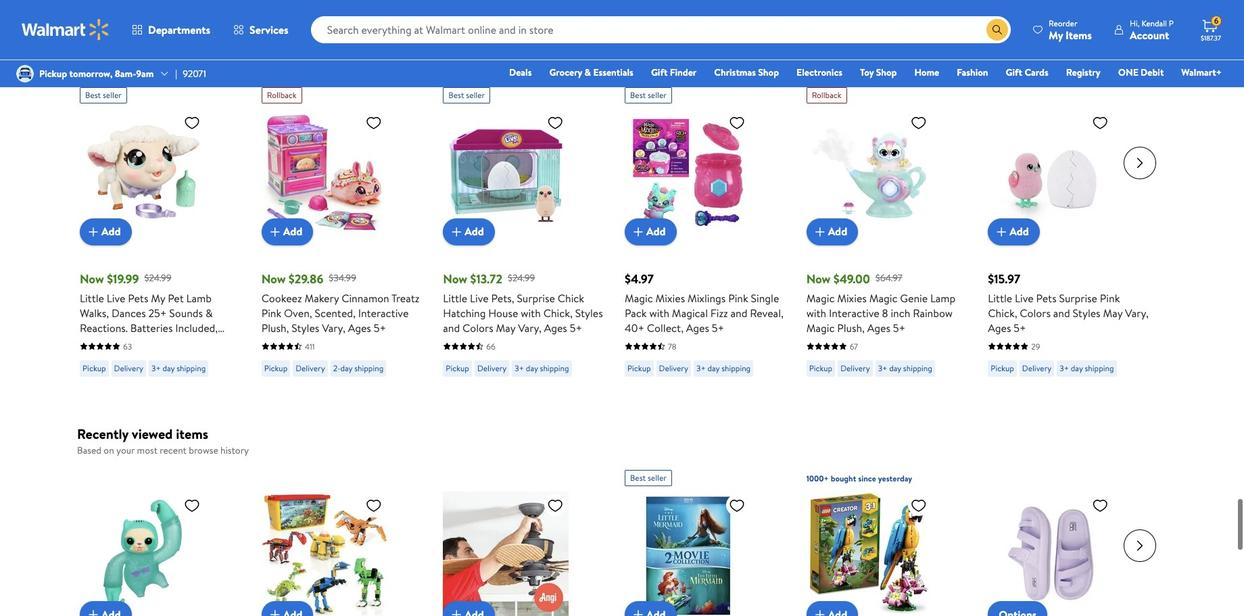 Task type: describe. For each thing, give the bounding box(es) containing it.
more items to explore
[[77, 54, 207, 72]]

history
[[221, 444, 249, 457]]

add to favorites list, little live pets, surprise chick hatching house with chick, styles and colors may vary, ages 5+ image
[[548, 114, 564, 131]]

0 vertical spatial &
[[585, 66, 591, 79]]

$24.99 for now $19.99
[[144, 272, 172, 285]]

add button for $13.72
[[443, 218, 495, 245]]

lamb
[[186, 291, 212, 306]]

toy
[[861, 66, 874, 79]]

seller for magic
[[648, 89, 667, 101]]

shop for toy shop
[[877, 66, 898, 79]]

66
[[487, 341, 496, 352]]

home
[[915, 66, 940, 79]]

pets inside now $19.99 $24.99 little live pets my pet lamb walks, dances 25+ sounds & reactions. batteries included, ages 5+
[[128, 291, 148, 306]]

walks,
[[80, 306, 109, 320]]

pink inside $4.97 magic mixies mixlings pink single pack with magical fizz and reveal, 40+  collect, ages 5+
[[729, 291, 749, 306]]

shop for christmas shop
[[759, 66, 780, 79]]

mixies inside now $49.00 $64.97 magic mixies magic genie lamp with interactive 8 inch rainbow magic plush, ages 5+
[[838, 291, 867, 306]]

your
[[116, 444, 135, 457]]

chick, inside now $13.72 $24.99 little live pets, surprise chick hatching house with chick, styles and colors may vary, ages 5+
[[544, 306, 573, 320]]

live for $19.99
[[107, 291, 125, 306]]

sounds
[[169, 306, 203, 320]]

little for now $13.72
[[443, 291, 468, 306]]

walmart+
[[1182, 66, 1223, 79]]

deals
[[509, 66, 532, 79]]

now $19.99 $24.99 little live pets my pet lamb walks, dances 25+ sounds & reactions. batteries included, ages 5+
[[80, 270, 218, 350]]

add to favorites list, little live pets my pet lamb walks, dances 25+ sounds & reactions. batteries included, ages 5+ image
[[184, 114, 200, 131]]

add button for little
[[989, 218, 1041, 245]]

add to favorites list, lego creator 3 in 1 exotic parrot building toy set, transforms to 3 different animal figures - from colorful parrot, to swimming fish, to cute frog, creative toys for kids ages 7 and up, 31136 image
[[911, 497, 927, 514]]

yesterday
[[879, 473, 913, 485]]

5 3+ from the left
[[1060, 362, 1070, 374]]

no boundaries womens comfort slide toe thong image
[[989, 492, 1115, 616]]

styles for now $13.72
[[576, 306, 603, 320]]

$15.97 little live pets surprise pink chick, colors and styles may vary, ages 5+
[[989, 270, 1149, 335]]

pets,
[[492, 291, 515, 306]]

ages inside now $29.86 $34.99 cookeez makery cinnamon treatz pink oven, scented, interactive plush, styles vary, ages 5+
[[348, 320, 371, 335]]

chick, inside $15.97 little live pets surprise pink chick, colors and styles may vary, ages 5+
[[989, 306, 1018, 320]]

little inside $15.97 little live pets surprise pink chick, colors and styles may vary, ages 5+
[[989, 291, 1013, 306]]

3+ day shipping for now $49.00
[[879, 362, 933, 374]]

add button for $29.86
[[262, 218, 313, 245]]

now for now $13.72
[[443, 270, 468, 287]]

add to favorites list, no boundaries womens comfort slide toe thong image
[[1093, 497, 1109, 514]]

product group containing now $19.99
[[80, 82, 243, 382]]

product group containing $4.97
[[625, 82, 788, 382]]

batteries
[[130, 320, 173, 335]]

add to cart image for $49.00
[[812, 224, 829, 240]]

toy shop link
[[855, 65, 904, 80]]

add to favorites list, ceiling fan installation image
[[548, 497, 564, 514]]

mixlings
[[688, 291, 726, 306]]

411
[[305, 341, 315, 352]]

live inside $15.97 little live pets surprise pink chick, colors and styles may vary, ages 5+
[[1016, 291, 1034, 306]]

lego creator 3 in 1 exotic parrot building toy set, transforms to 3 different animal figures - from colorful parrot, to swimming fish, to cute frog, creative toys for kids ages 7 and up, 31136 image
[[807, 492, 933, 616]]

63
[[123, 341, 132, 352]]

collect,
[[647, 320, 684, 335]]

add to cart image for $19.99
[[85, 224, 101, 240]]

colors inside now $13.72 $24.99 little live pets, surprise chick hatching house with chick, styles and colors may vary, ages 5+
[[463, 320, 494, 335]]

$187.37
[[1202, 33, 1222, 43]]

pickup for $19.99
[[83, 362, 106, 374]]

add to cart image for magic
[[631, 224, 647, 240]]

cards
[[1025, 66, 1049, 79]]

92071
[[183, 67, 206, 80]]

since
[[859, 473, 877, 485]]

product group containing best seller
[[625, 465, 777, 616]]

magic down $64.97
[[870, 291, 898, 306]]

shipping for now $49.00
[[904, 362, 933, 374]]

4 day from the left
[[708, 362, 720, 374]]

my inside now $19.99 $24.99 little live pets my pet lamb walks, dances 25+ sounds & reactions. batteries included, ages 5+
[[151, 291, 165, 306]]

add for magic
[[647, 224, 666, 239]]

account
[[1131, 27, 1170, 42]]

items inside recently viewed items based on your most recent browse history
[[176, 425, 208, 443]]

67
[[850, 341, 859, 352]]

Search search field
[[311, 16, 1012, 43]]

rollback for $49.00
[[812, 89, 842, 101]]

and inside $15.97 little live pets surprise pink chick, colors and styles may vary, ages 5+
[[1054, 306, 1071, 320]]

add to favorites list, cookeez makery cinnamon treatz pink oven, scented, interactive plush, styles vary, ages 5+ image
[[366, 114, 382, 131]]

reactions.
[[80, 320, 128, 335]]

add for $13.72
[[465, 224, 484, 239]]

viewed
[[132, 425, 173, 443]]

with inside $4.97 magic mixies mixlings pink single pack with magical fizz and reveal, 40+  collect, ages 5+
[[650, 306, 670, 320]]

$15.97
[[989, 270, 1021, 287]]

|
[[175, 67, 177, 80]]

8am-
[[115, 67, 136, 80]]

gift for gift finder
[[652, 66, 668, 79]]

to
[[147, 54, 160, 72]]

ages inside $15.97 little live pets surprise pink chick, colors and styles may vary, ages 5+
[[989, 320, 1012, 335]]

mixies inside $4.97 magic mixies mixlings pink single pack with magical fizz and reveal, 40+  collect, ages 5+
[[656, 291, 686, 306]]

| 92071
[[175, 67, 206, 80]]

delivery for magic
[[659, 362, 689, 374]]

items
[[1066, 27, 1093, 42]]

makery
[[305, 291, 339, 306]]

add to favorites list, magic mixies mixlings pink single pack with magical fizz and reveal, 40+  collect, ages 5+ image
[[729, 114, 746, 131]]

the little mermaid 2-movie collection (2 dvd) image
[[625, 492, 751, 616]]

$4.97 magic mixies mixlings pink single pack with magical fizz and reveal, 40+  collect, ages 5+
[[625, 270, 784, 335]]

next slide for more items to explore list image
[[1125, 147, 1157, 179]]

little for now $19.99
[[80, 291, 104, 306]]

little live pets my pet lamb walks, dances 25+ sounds & reactions. batteries included, ages 5+ image
[[80, 109, 206, 235]]

my inside reorder my items
[[1049, 27, 1064, 42]]

add button for $19.99
[[80, 218, 132, 245]]

included,
[[175, 320, 218, 335]]

3 3+ day shipping from the left
[[697, 362, 751, 374]]

registry link
[[1061, 65, 1107, 80]]

bought
[[831, 473, 857, 485]]

on
[[104, 444, 114, 457]]

40+
[[625, 320, 645, 335]]

3+ for now $49.00
[[879, 362, 888, 374]]

registry
[[1067, 66, 1101, 79]]

9am
[[136, 67, 154, 80]]

sponsored
[[1131, 59, 1168, 71]]

fashion
[[958, 66, 989, 79]]

christmas shop
[[715, 66, 780, 79]]

best for $13.72
[[449, 89, 464, 101]]

ages inside now $49.00 $64.97 magic mixies magic genie lamp with interactive 8 inch rainbow magic plush, ages 5+
[[868, 320, 891, 335]]

p
[[1170, 17, 1175, 29]]

pet
[[168, 291, 184, 306]]

& inside now $19.99 $24.99 little live pets my pet lamb walks, dances 25+ sounds & reactions. batteries included, ages 5+
[[206, 306, 213, 320]]

one
[[1119, 66, 1139, 79]]

add to favorites list, the little mermaid 2-movie collection (2 dvd) image
[[729, 497, 746, 514]]

product group containing $15.97
[[989, 82, 1152, 382]]

surprise inside now $13.72 $24.99 little live pets, surprise chick hatching house with chick, styles and colors may vary, ages 5+
[[517, 291, 555, 306]]

seller for $13.72
[[466, 89, 485, 101]]

grocery & essentials
[[550, 66, 634, 79]]

pets inside $15.97 little live pets surprise pink chick, colors and styles may vary, ages 5+
[[1037, 291, 1057, 306]]

magic right reveal, in the right of the page
[[807, 320, 835, 335]]

colors inside $15.97 little live pets surprise pink chick, colors and styles may vary, ages 5+
[[1021, 306, 1051, 320]]

pickup tomorrow, 8am-9am
[[39, 67, 154, 80]]

one debit link
[[1113, 65, 1171, 80]]

product group containing now $49.00
[[807, 82, 970, 382]]

$4.97
[[625, 270, 654, 287]]

magic mixies magic genie lamp with interactive 8 inch rainbow magic plush, ages 5+ image
[[807, 109, 933, 235]]

3+ for now $13.72
[[515, 362, 524, 374]]

oven,
[[284, 306, 312, 320]]

may inside $15.97 little live pets surprise pink chick, colors and styles may vary, ages 5+
[[1104, 306, 1123, 320]]

shipping for now $19.99
[[177, 362, 206, 374]]

add for $29.86
[[283, 224, 303, 239]]

product group containing 1000+ bought since yesterday
[[807, 465, 959, 616]]

lamp
[[931, 291, 956, 306]]

vary, inside $15.97 little live pets surprise pink chick, colors and styles may vary, ages 5+
[[1126, 306, 1149, 320]]

5+ inside $15.97 little live pets surprise pink chick, colors and styles may vary, ages 5+
[[1014, 320, 1027, 335]]

departments button
[[120, 14, 222, 46]]

1000+ bought since yesterday
[[807, 473, 913, 485]]

add to cart image for cookeez makery cinnamon treatz pink oven, scented, interactive plush, styles vary, ages 5+ image at top left
[[267, 224, 283, 240]]

add for little
[[1010, 224, 1030, 239]]

add to cart image for little live pets surprise pink chick, colors and styles may vary, ages 5+ image
[[994, 224, 1010, 240]]

magical
[[672, 306, 708, 320]]

hi, kendall p account
[[1131, 17, 1175, 42]]

add for $19.99
[[101, 224, 121, 239]]

3+ day shipping for now $19.99
[[152, 362, 206, 374]]

plush, inside now $49.00 $64.97 magic mixies magic genie lamp with interactive 8 inch rainbow magic plush, ages 5+
[[838, 320, 865, 335]]

6 day from the left
[[1072, 362, 1084, 374]]

little live pets zoogooz, interactive electronic stretchy  toy, 70  sounds & reactions, ages 5 image
[[80, 492, 206, 616]]

fashion link
[[951, 65, 995, 80]]

cinnamon
[[342, 291, 390, 306]]



Task type: locate. For each thing, give the bounding box(es) containing it.
add to cart image for the little mermaid 2-movie collection (2 dvd) image
[[631, 607, 647, 616]]

little live pets, surprise chick hatching house with chick, styles and colors may vary, ages 5+ image
[[443, 109, 569, 235]]

0 horizontal spatial chick,
[[544, 306, 573, 320]]

6 $187.37
[[1202, 15, 1222, 43]]

add to cart image
[[85, 224, 101, 240], [631, 224, 647, 240], [812, 224, 829, 240], [85, 607, 101, 616]]

0 horizontal spatial and
[[443, 320, 460, 335]]

$19.99
[[107, 270, 139, 287]]

add to cart image for lego creator 3 in 1 exotic parrot building toy set, transforms to 3 different animal figures - from colorful parrot, to swimming fish, to cute frog, creative toys for kids ages 7 and up, 31136 image
[[812, 607, 829, 616]]

1 horizontal spatial my
[[1049, 27, 1064, 42]]

2 mixies from the left
[[838, 291, 867, 306]]

gift for gift cards
[[1007, 66, 1023, 79]]

$24.99 up pet
[[144, 272, 172, 285]]

add button up $15.97
[[989, 218, 1041, 245]]

cookeez
[[262, 291, 302, 306]]

add button for $49.00
[[807, 218, 859, 245]]

live for $13.72
[[470, 291, 489, 306]]

4 3+ from the left
[[879, 362, 888, 374]]

3+ down 8
[[879, 362, 888, 374]]

day for now $49.00
[[890, 362, 902, 374]]

5+ down the cinnamon
[[374, 320, 386, 335]]

1 horizontal spatial $24.99
[[508, 272, 535, 285]]

add up $13.72
[[465, 224, 484, 239]]

3+ down $15.97 little live pets surprise pink chick, colors and styles may vary, ages 5+ on the right of page
[[1060, 362, 1070, 374]]

delivery for $49.00
[[841, 362, 871, 374]]

magic down $4.97
[[625, 291, 653, 306]]

add up $15.97
[[1010, 224, 1030, 239]]

gift
[[652, 66, 668, 79], [1007, 66, 1023, 79]]

delivery for $29.86
[[296, 362, 325, 374]]

rollback down electronics
[[812, 89, 842, 101]]

add up $19.99 in the top left of the page
[[101, 224, 121, 239]]

day down "inch"
[[890, 362, 902, 374]]

day down fizz
[[708, 362, 720, 374]]

rollback down the services
[[267, 89, 297, 101]]

day down $15.97 little live pets surprise pink chick, colors and styles may vary, ages 5+ on the right of page
[[1072, 362, 1084, 374]]

ages down the cinnamon
[[348, 320, 371, 335]]

1 horizontal spatial pets
[[1037, 291, 1057, 306]]

5 3+ day shipping from the left
[[1060, 362, 1115, 374]]

1 little from the left
[[80, 291, 104, 306]]

4 now from the left
[[807, 270, 831, 287]]

now left the $49.00
[[807, 270, 831, 287]]

add up $4.97
[[647, 224, 666, 239]]

2 horizontal spatial live
[[1016, 291, 1034, 306]]

4 3+ day shipping from the left
[[879, 362, 933, 374]]

rollback for $29.86
[[267, 89, 297, 101]]

gift left finder
[[652, 66, 668, 79]]

1 shop from the left
[[759, 66, 780, 79]]

rollback
[[267, 89, 297, 101], [812, 89, 842, 101]]

3 now from the left
[[443, 270, 468, 287]]

shop right toy
[[877, 66, 898, 79]]

best seller for $19.99
[[85, 89, 122, 101]]

rainbow
[[914, 306, 953, 320]]

treatz
[[392, 291, 420, 306]]

0 horizontal spatial $24.99
[[144, 272, 172, 285]]

3 day from the left
[[526, 362, 538, 374]]

0 horizontal spatial live
[[107, 291, 125, 306]]

may inside now $13.72 $24.99 little live pets, surprise chick hatching house with chick, styles and colors may vary, ages 5+
[[496, 320, 516, 335]]

electronics
[[797, 66, 843, 79]]

best for $19.99
[[85, 89, 101, 101]]

1 vertical spatial &
[[206, 306, 213, 320]]

recently
[[77, 425, 129, 443]]

5+ inside now $29.86 $34.99 cookeez makery cinnamon treatz pink oven, scented, interactive plush, styles vary, ages 5+
[[374, 320, 386, 335]]

add button up $29.86
[[262, 218, 313, 245]]

1 horizontal spatial with
[[650, 306, 670, 320]]

now up cookeez
[[262, 270, 286, 287]]

ages left fizz
[[687, 320, 710, 335]]

now inside now $49.00 $64.97 magic mixies magic genie lamp with interactive 8 inch rainbow magic plush, ages 5+
[[807, 270, 831, 287]]

and inside $4.97 magic mixies mixlings pink single pack with magical fizz and reveal, 40+  collect, ages 5+
[[731, 306, 748, 320]]

6 add button from the left
[[989, 218, 1041, 245]]

pets left 25+
[[128, 291, 148, 306]]

2 3+ from the left
[[515, 362, 524, 374]]

1 horizontal spatial gift
[[1007, 66, 1023, 79]]

christmas shop link
[[709, 65, 786, 80]]

recently viewed items based on your most recent browse history
[[77, 425, 249, 457]]

colors up 66
[[463, 320, 494, 335]]

with inside now $49.00 $64.97 magic mixies magic genie lamp with interactive 8 inch rainbow magic plush, ages 5+
[[807, 306, 827, 320]]

5+ left 63
[[106, 335, 118, 350]]

gift finder link
[[645, 65, 703, 80]]

best
[[85, 89, 101, 101], [449, 89, 464, 101], [631, 89, 646, 101], [631, 472, 646, 484]]

2 horizontal spatial vary,
[[1126, 306, 1149, 320]]

2-
[[333, 362, 341, 374]]

5+ right 8
[[894, 320, 906, 335]]

debit
[[1142, 66, 1165, 79]]

pickup for $49.00
[[810, 362, 833, 374]]

2 3+ day shipping from the left
[[515, 362, 569, 374]]

reorder
[[1049, 17, 1078, 29]]

day for now $19.99
[[163, 362, 175, 374]]

now left $13.72
[[443, 270, 468, 287]]

day down 'batteries'
[[163, 362, 175, 374]]

2 add button from the left
[[262, 218, 313, 245]]

2 $24.99 from the left
[[508, 272, 535, 285]]

1 shipping from the left
[[177, 362, 206, 374]]

add button up $4.97
[[625, 218, 677, 245]]

1 horizontal spatial live
[[470, 291, 489, 306]]

5+ inside $4.97 magic mixies mixlings pink single pack with magical fizz and reveal, 40+  collect, ages 5+
[[712, 320, 725, 335]]

vary, inside now $13.72 $24.99 little live pets, surprise chick hatching house with chick, styles and colors may vary, ages 5+
[[518, 320, 542, 335]]

add to cart image
[[267, 224, 283, 240], [449, 224, 465, 240], [994, 224, 1010, 240], [267, 607, 283, 616], [449, 607, 465, 616], [631, 607, 647, 616], [812, 607, 829, 616]]

4 delivery from the left
[[659, 362, 689, 374]]

fizz
[[711, 306, 729, 320]]

scented,
[[315, 306, 356, 320]]

live
[[107, 291, 125, 306], [470, 291, 489, 306], [1016, 291, 1034, 306]]

6
[[1215, 15, 1219, 27]]

grocery
[[550, 66, 583, 79]]

&
[[585, 66, 591, 79], [206, 306, 213, 320]]

5 delivery from the left
[[841, 362, 871, 374]]

best for magic
[[631, 89, 646, 101]]

and
[[731, 306, 748, 320], [1054, 306, 1071, 320], [443, 320, 460, 335]]

1 delivery from the left
[[114, 362, 143, 374]]

0 horizontal spatial plush,
[[262, 320, 289, 335]]

cookeez makery cinnamon treatz pink oven, scented, interactive plush, styles vary, ages 5+ image
[[262, 109, 387, 235]]

2 delivery from the left
[[296, 362, 325, 374]]

gift finder
[[652, 66, 697, 79]]

pink inside now $29.86 $34.99 cookeez makery cinnamon treatz pink oven, scented, interactive plush, styles vary, ages 5+
[[262, 306, 282, 320]]

colors
[[1021, 306, 1051, 320], [463, 320, 494, 335]]

inch
[[891, 306, 911, 320]]

1 add from the left
[[101, 224, 121, 239]]

8
[[883, 306, 889, 320]]

delivery down 63
[[114, 362, 143, 374]]

add to favorites list, little live pets surprise pink chick, colors and styles may vary, ages 5+ image
[[1093, 114, 1109, 131]]

2 live from the left
[[470, 291, 489, 306]]

shop right 'christmas'
[[759, 66, 780, 79]]

1 rollback from the left
[[267, 89, 297, 101]]

5 add button from the left
[[807, 218, 859, 245]]

1 mixies from the left
[[656, 291, 686, 306]]

delivery down 29
[[1023, 362, 1052, 374]]

now inside now $13.72 $24.99 little live pets, surprise chick hatching house with chick, styles and colors may vary, ages 5+
[[443, 270, 468, 287]]

0 horizontal spatial pets
[[128, 291, 148, 306]]

3+ down house
[[515, 362, 524, 374]]

1 day from the left
[[163, 362, 175, 374]]

interactive right 'scented,'
[[358, 306, 409, 320]]

78
[[668, 341, 677, 352]]

5 add from the left
[[829, 224, 848, 239]]

best seller for $13.72
[[449, 89, 485, 101]]

1 horizontal spatial shop
[[877, 66, 898, 79]]

6 add from the left
[[1010, 224, 1030, 239]]

best seller for magic
[[631, 89, 667, 101]]

delivery for $19.99
[[114, 362, 143, 374]]

ages left "inch"
[[868, 320, 891, 335]]

1 horizontal spatial interactive
[[830, 306, 880, 320]]

0 horizontal spatial &
[[206, 306, 213, 320]]

services
[[250, 22, 289, 37]]

styles inside now $29.86 $34.99 cookeez makery cinnamon treatz pink oven, scented, interactive plush, styles vary, ages 5+
[[292, 320, 320, 335]]

with right house
[[521, 306, 541, 320]]

0 vertical spatial my
[[1049, 27, 1064, 42]]

with right reveal, in the right of the page
[[807, 306, 827, 320]]

$29.86
[[289, 270, 324, 287]]

search icon image
[[993, 24, 1003, 35]]

pickup for $13.72
[[446, 362, 469, 374]]

3+ for now $19.99
[[152, 362, 161, 374]]

1 horizontal spatial items
[[176, 425, 208, 443]]

2 gift from the left
[[1007, 66, 1023, 79]]

1 horizontal spatial rollback
[[812, 89, 842, 101]]

0 horizontal spatial mixies
[[656, 291, 686, 306]]

1 vertical spatial my
[[151, 291, 165, 306]]

1 with from the left
[[521, 306, 541, 320]]

3+ day shipping for now $13.72
[[515, 362, 569, 374]]

add up $29.86
[[283, 224, 303, 239]]

3+ down magical
[[697, 362, 706, 374]]

2 plush, from the left
[[838, 320, 865, 335]]

2 horizontal spatial and
[[1054, 306, 1071, 320]]

3 delivery from the left
[[478, 362, 507, 374]]

2 pets from the left
[[1037, 291, 1057, 306]]

add button for magic
[[625, 218, 677, 245]]

0 horizontal spatial gift
[[652, 66, 668, 79]]

3 live from the left
[[1016, 291, 1034, 306]]

add for $49.00
[[829, 224, 848, 239]]

2 shipping from the left
[[355, 362, 384, 374]]

next slide for recently viewed items list image
[[1125, 530, 1157, 562]]

add to cart image for little live pets, surprise chick hatching house with chick, styles and colors may vary, ages 5+ image
[[449, 224, 465, 240]]

2-day shipping
[[333, 362, 384, 374]]

pickup
[[39, 67, 67, 80], [83, 362, 106, 374], [264, 362, 288, 374], [446, 362, 469, 374], [628, 362, 651, 374], [810, 362, 833, 374], [991, 362, 1015, 374]]

house
[[489, 306, 519, 320]]

2 day from the left
[[341, 362, 353, 374]]

live inside now $13.72 $24.99 little live pets, surprise chick hatching house with chick, styles and colors may vary, ages 5+
[[470, 291, 489, 306]]

0 horizontal spatial items
[[111, 54, 144, 72]]

ages
[[348, 320, 371, 335], [544, 320, 568, 335], [687, 320, 710, 335], [868, 320, 891, 335], [989, 320, 1012, 335], [80, 335, 103, 350]]

6 delivery from the left
[[1023, 362, 1052, 374]]

2 horizontal spatial with
[[807, 306, 827, 320]]

1 horizontal spatial styles
[[576, 306, 603, 320]]

genie
[[901, 291, 928, 306]]

little up reactions.
[[80, 291, 104, 306]]

5+ down chick
[[570, 320, 583, 335]]

shop
[[759, 66, 780, 79], [877, 66, 898, 79]]

1 horizontal spatial plush,
[[838, 320, 865, 335]]

5 day from the left
[[890, 362, 902, 374]]

2 horizontal spatial styles
[[1073, 306, 1101, 320]]

items left to
[[111, 54, 144, 72]]

& right sounds
[[206, 306, 213, 320]]

1 interactive from the left
[[358, 306, 409, 320]]

delivery down '78'
[[659, 362, 689, 374]]

live inside now $19.99 $24.99 little live pets my pet lamb walks, dances 25+ sounds & reactions. batteries included, ages 5+
[[107, 291, 125, 306]]

little down $15.97
[[989, 291, 1013, 306]]

ages inside now $13.72 $24.99 little live pets, surprise chick hatching house with chick, styles and colors may vary, ages 5+
[[544, 320, 568, 335]]

ceiling fan installation image
[[443, 492, 569, 616]]

add to favorites list, little live pets zoogooz, interactive electronic stretchy  toy, 70  sounds & reactions, ages 5 image
[[184, 497, 200, 514]]

product group containing now $13.72
[[443, 82, 606, 382]]

kendall
[[1142, 17, 1168, 29]]

4 add button from the left
[[625, 218, 677, 245]]

reveal,
[[751, 306, 784, 320]]

plush, inside now $29.86 $34.99 cookeez makery cinnamon treatz pink oven, scented, interactive plush, styles vary, ages 5+
[[262, 320, 289, 335]]

add button up the $49.00
[[807, 218, 859, 245]]

$34.99
[[329, 272, 357, 285]]

add to cart image for the ceiling fan installation image
[[449, 607, 465, 616]]

styles inside now $13.72 $24.99 little live pets, surprise chick hatching house with chick, styles and colors may vary, ages 5+
[[576, 306, 603, 320]]

little inside now $19.99 $24.99 little live pets my pet lamb walks, dances 25+ sounds & reactions. batteries included, ages 5+
[[80, 291, 104, 306]]

ages down walks,
[[80, 335, 103, 350]]

2 horizontal spatial little
[[989, 291, 1013, 306]]

now for now $49.00
[[807, 270, 831, 287]]

1 horizontal spatial mixies
[[838, 291, 867, 306]]

mixies down the $49.00
[[838, 291, 867, 306]]

styles inside $15.97 little live pets surprise pink chick, colors and styles may vary, ages 5+
[[1073, 306, 1101, 320]]

1 chick, from the left
[[544, 306, 573, 320]]

walmart+ link
[[1176, 65, 1229, 80]]

$64.97
[[876, 272, 903, 285]]

$24.99 for now $13.72
[[508, 272, 535, 285]]

5+ inside now $49.00 $64.97 magic mixies magic genie lamp with interactive 8 inch rainbow magic plush, ages 5+
[[894, 320, 906, 335]]

1 pets from the left
[[128, 291, 148, 306]]

1 horizontal spatial &
[[585, 66, 591, 79]]

chick
[[558, 291, 585, 306]]

1 horizontal spatial colors
[[1021, 306, 1051, 320]]

1 horizontal spatial pink
[[729, 291, 749, 306]]

grocery & essentials link
[[544, 65, 640, 80]]

ages down chick
[[544, 320, 568, 335]]

ages inside $4.97 magic mixies mixlings pink single pack with magical fizz and reveal, 40+  collect, ages 5+
[[687, 320, 710, 335]]

0 horizontal spatial rollback
[[267, 89, 297, 101]]

delivery down 66
[[478, 362, 507, 374]]

1 3+ from the left
[[152, 362, 161, 374]]

delivery for little
[[1023, 362, 1052, 374]]

3 3+ from the left
[[697, 362, 706, 374]]

3 add button from the left
[[443, 218, 495, 245]]

interactive left 8
[[830, 306, 880, 320]]

one debit
[[1119, 66, 1165, 79]]

2 surprise from the left
[[1060, 291, 1098, 306]]

plush, down cookeez
[[262, 320, 289, 335]]

product group containing now $29.86
[[262, 82, 424, 382]]

with
[[521, 306, 541, 320], [650, 306, 670, 320], [807, 306, 827, 320]]

with right the pack
[[650, 306, 670, 320]]

0 horizontal spatial shop
[[759, 66, 780, 79]]

2 chick, from the left
[[989, 306, 1018, 320]]

live down $19.99 in the top left of the page
[[107, 291, 125, 306]]

day for now $13.72
[[526, 362, 538, 374]]

hi,
[[1131, 17, 1140, 29]]

reorder my items
[[1049, 17, 1093, 42]]

pink inside $15.97 little live pets surprise pink chick, colors and styles may vary, ages 5+
[[1101, 291, 1121, 306]]

items up browse
[[176, 425, 208, 443]]

now inside now $29.86 $34.99 cookeez makery cinnamon treatz pink oven, scented, interactive plush, styles vary, ages 5+
[[262, 270, 286, 287]]

pickup for magic
[[628, 362, 651, 374]]

0 horizontal spatial surprise
[[517, 291, 555, 306]]

mixies up the "collect,"
[[656, 291, 686, 306]]

seller
[[103, 89, 122, 101], [466, 89, 485, 101], [648, 89, 667, 101], [648, 472, 667, 484]]

$24.99
[[144, 272, 172, 285], [508, 272, 535, 285]]

and inside now $13.72 $24.99 little live pets, surprise chick hatching house with chick, styles and colors may vary, ages 5+
[[443, 320, 460, 335]]

styles for now $29.86
[[292, 320, 320, 335]]

1 live from the left
[[107, 291, 125, 306]]

single
[[751, 291, 780, 306]]

1 add button from the left
[[80, 218, 132, 245]]

now left $19.99 in the top left of the page
[[80, 270, 104, 287]]

pets
[[128, 291, 148, 306], [1037, 291, 1057, 306]]

5 shipping from the left
[[904, 362, 933, 374]]

mixies
[[656, 291, 686, 306], [838, 291, 867, 306]]

& right grocery
[[585, 66, 591, 79]]

gift cards
[[1007, 66, 1049, 79]]

3 little from the left
[[989, 291, 1013, 306]]

dances
[[112, 306, 146, 320]]

little live pets surprise pink chick, colors and styles may vary, ages 5+ image
[[989, 109, 1115, 235]]

little left pets,
[[443, 291, 468, 306]]

day for now $29.86
[[341, 362, 353, 374]]

3 with from the left
[[807, 306, 827, 320]]

pickup for little
[[991, 362, 1015, 374]]

ages inside now $19.99 $24.99 little live pets my pet lamb walks, dances 25+ sounds & reactions. batteries included, ages 5+
[[80, 335, 103, 350]]

1 horizontal spatial chick,
[[989, 306, 1018, 320]]

add button up $13.72
[[443, 218, 495, 245]]

gift cards link
[[1000, 65, 1055, 80]]

1 plush, from the left
[[262, 320, 289, 335]]

walmart image
[[22, 19, 110, 41]]

now inside now $19.99 $24.99 little live pets my pet lamb walks, dances 25+ sounds & reactions. batteries included, ages 5+
[[80, 270, 104, 287]]

vary, inside now $29.86 $34.99 cookeez makery cinnamon treatz pink oven, scented, interactive plush, styles vary, ages 5+
[[322, 320, 346, 335]]

$24.99 inside now $13.72 $24.99 little live pets, surprise chick hatching house with chick, styles and colors may vary, ages 5+
[[508, 272, 535, 285]]

0 horizontal spatial styles
[[292, 320, 320, 335]]

5+ inside now $13.72 $24.99 little live pets, surprise chick hatching house with chick, styles and colors may vary, ages 5+
[[570, 320, 583, 335]]

1 $24.99 from the left
[[144, 272, 172, 285]]

1000+
[[807, 473, 829, 485]]

gift left cards
[[1007, 66, 1023, 79]]

delivery for $13.72
[[478, 362, 507, 374]]

2 with from the left
[[650, 306, 670, 320]]

my left items
[[1049, 27, 1064, 42]]

1 horizontal spatial little
[[443, 291, 468, 306]]

little inside now $13.72 $24.99 little live pets, surprise chick hatching house with chick, styles and colors may vary, ages 5+
[[443, 291, 468, 306]]

2 shop from the left
[[877, 66, 898, 79]]

deals link
[[503, 65, 538, 80]]

0 horizontal spatial colors
[[463, 320, 494, 335]]

now
[[80, 270, 104, 287], [262, 270, 286, 287], [443, 270, 468, 287], [807, 270, 831, 287]]

2 horizontal spatial pink
[[1101, 291, 1121, 306]]

interactive inside now $29.86 $34.99 cookeez makery cinnamon treatz pink oven, scented, interactive plush, styles vary, ages 5+
[[358, 306, 409, 320]]

0 vertical spatial items
[[111, 54, 144, 72]]

hatching
[[443, 306, 486, 320]]

delivery
[[114, 362, 143, 374], [296, 362, 325, 374], [478, 362, 507, 374], [659, 362, 689, 374], [841, 362, 871, 374], [1023, 362, 1052, 374]]

more
[[77, 54, 108, 72]]

add up the $49.00
[[829, 224, 848, 239]]

browse
[[189, 444, 218, 457]]

add to favorites list, magic mixies magic genie lamp with interactive 8 inch rainbow magic plush, ages 5+ image
[[911, 114, 927, 131]]

pickup for $29.86
[[264, 362, 288, 374]]

interactive
[[358, 306, 409, 320], [830, 306, 880, 320]]

with inside now $13.72 $24.99 little live pets, surprise chick hatching house with chick, styles and colors may vary, ages 5+
[[521, 306, 541, 320]]

$24.99 up pets,
[[508, 272, 535, 285]]

2 add from the left
[[283, 224, 303, 239]]

home link
[[909, 65, 946, 80]]

Walmart Site-Wide search field
[[311, 16, 1012, 43]]

pets up 29
[[1037, 291, 1057, 306]]

5+ down $15.97
[[1014, 320, 1027, 335]]

add button up $19.99 in the top left of the page
[[80, 218, 132, 245]]

4 add from the left
[[647, 224, 666, 239]]

1 vertical spatial items
[[176, 425, 208, 443]]

1 horizontal spatial vary,
[[518, 320, 542, 335]]

now $49.00 $64.97 magic mixies magic genie lamp with interactive 8 inch rainbow magic plush, ages 5+
[[807, 270, 956, 335]]

5+ right magical
[[712, 320, 725, 335]]

product group
[[80, 82, 243, 382], [262, 82, 424, 382], [443, 82, 606, 382], [625, 82, 788, 382], [807, 82, 970, 382], [989, 82, 1152, 382], [625, 465, 777, 616], [807, 465, 959, 616]]

now for now $19.99
[[80, 270, 104, 287]]

1 now from the left
[[80, 270, 104, 287]]

2 now from the left
[[262, 270, 286, 287]]

shipping for now $29.86
[[355, 362, 384, 374]]

1 3+ day shipping from the left
[[152, 362, 206, 374]]

3 shipping from the left
[[540, 362, 569, 374]]

seller for $19.99
[[103, 89, 122, 101]]

live down $15.97
[[1016, 291, 1034, 306]]

0 horizontal spatial may
[[496, 320, 516, 335]]

magic mixies mixlings pink single pack with magical fizz and reveal, 40+  collect, ages 5+ image
[[625, 109, 751, 235]]

3+ down 'batteries'
[[152, 362, 161, 374]]

$24.99 inside now $19.99 $24.99 little live pets my pet lamb walks, dances 25+ sounds & reactions. batteries included, ages 5+
[[144, 272, 172, 285]]

plush, up "67"
[[838, 320, 865, 335]]

now $29.86 $34.99 cookeez makery cinnamon treatz pink oven, scented, interactive plush, styles vary, ages 5+
[[262, 270, 420, 335]]

1 horizontal spatial may
[[1104, 306, 1123, 320]]

delivery down "67"
[[841, 362, 871, 374]]

now for now $29.86
[[262, 270, 286, 287]]

0 horizontal spatial little
[[80, 291, 104, 306]]

2 little from the left
[[443, 291, 468, 306]]

tomorrow,
[[69, 67, 113, 80]]

electronics link
[[791, 65, 849, 80]]

0 horizontal spatial my
[[151, 291, 165, 306]]

shipping for now $13.72
[[540, 362, 569, 374]]

1 surprise from the left
[[517, 291, 555, 306]]

toy shop
[[861, 66, 898, 79]]

magic
[[625, 291, 653, 306], [807, 291, 835, 306], [870, 291, 898, 306], [807, 320, 835, 335]]

1 gift from the left
[[652, 66, 668, 79]]

5+ inside now $19.99 $24.99 little live pets my pet lamb walks, dances 25+ sounds & reactions. batteries included, ages 5+
[[106, 335, 118, 350]]

explore
[[163, 54, 207, 72]]

delivery down 411
[[296, 362, 325, 374]]

surprise inside $15.97 little live pets surprise pink chick, colors and styles may vary, ages 5+
[[1060, 291, 1098, 306]]

1 horizontal spatial and
[[731, 306, 748, 320]]

ages down $15.97
[[989, 320, 1012, 335]]

6 shipping from the left
[[1086, 362, 1115, 374]]

services button
[[222, 14, 300, 46]]

surprise
[[517, 291, 555, 306], [1060, 291, 1098, 306]]

my left pet
[[151, 291, 165, 306]]

add to cart image for dinosaurs building set toys, 6-in-1 dinosaur building blocks for kids, creative stem toy christmas gifts for boys girls ages 6-12 image
[[267, 607, 283, 616]]

0 horizontal spatial with
[[521, 306, 541, 320]]

0 horizontal spatial pink
[[262, 306, 282, 320]]

finder
[[670, 66, 697, 79]]

day down now $13.72 $24.99 little live pets, surprise chick hatching house with chick, styles and colors may vary, ages 5+
[[526, 362, 538, 374]]

 image
[[16, 65, 34, 83]]

dinosaurs building set toys, 6-in-1 dinosaur building blocks for kids, creative stem toy christmas gifts for boys girls ages 6-12 image
[[262, 492, 387, 616]]

2 interactive from the left
[[830, 306, 880, 320]]

chick, right house
[[544, 306, 573, 320]]

4 shipping from the left
[[722, 362, 751, 374]]

live down $13.72
[[470, 291, 489, 306]]

essentials
[[594, 66, 634, 79]]

0 horizontal spatial interactive
[[358, 306, 409, 320]]

3 add from the left
[[465, 224, 484, 239]]

interactive inside now $49.00 $64.97 magic mixies magic genie lamp with interactive 8 inch rainbow magic plush, ages 5+
[[830, 306, 880, 320]]

colors up 29
[[1021, 306, 1051, 320]]

add to favorites list, dinosaurs building set toys, 6-in-1 dinosaur building blocks for kids, creative stem toy christmas gifts for boys girls ages 6-12 image
[[366, 497, 382, 514]]

magic down the $49.00
[[807, 291, 835, 306]]

recent
[[160, 444, 187, 457]]

chick, down $15.97
[[989, 306, 1018, 320]]

day down 'scented,'
[[341, 362, 353, 374]]

2 rollback from the left
[[812, 89, 842, 101]]

add button
[[80, 218, 132, 245], [262, 218, 313, 245], [443, 218, 495, 245], [625, 218, 677, 245], [807, 218, 859, 245], [989, 218, 1041, 245]]

1 horizontal spatial surprise
[[1060, 291, 1098, 306]]

magic inside $4.97 magic mixies mixlings pink single pack with magical fizz and reveal, 40+  collect, ages 5+
[[625, 291, 653, 306]]

0 horizontal spatial vary,
[[322, 320, 346, 335]]



Task type: vqa. For each thing, say whether or not it's contained in the screenshot.


